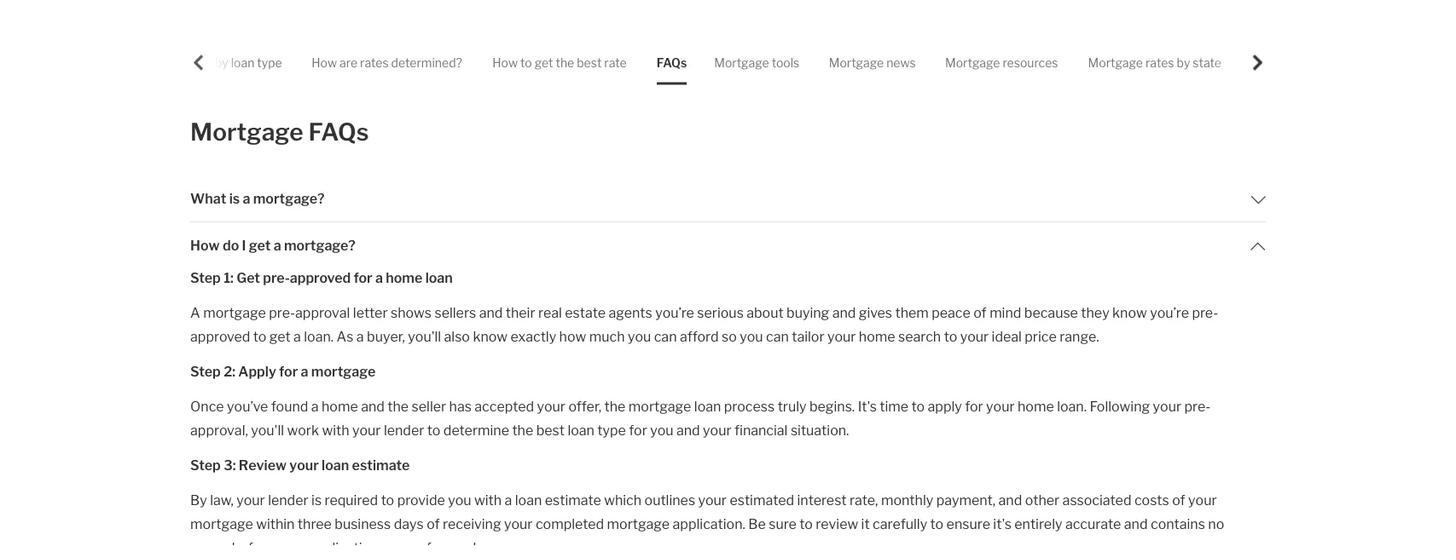 Task type: vqa. For each thing, say whether or not it's contained in the screenshot.
Share
no



Task type: describe. For each thing, give the bounding box(es) containing it.
you inside by law, your lender is required to provide you with a loan estimate which outlines your estimated interest rate, monthly payment, and other associated costs of your mortgage within three business days of receiving your completed mortgage application. be sure to review it carefully to ensure it's entirely accurate and contains no errors before your application moves forward.
[[448, 492, 472, 509]]

the inside takes several weeks, and during this time rates can fluctuate. after you sign the home purchase agreement and have secured your loan, ask your lender to lock in your mortgage rate.
[[999, 30, 1020, 47]]

loan up required
[[322, 457, 349, 474]]

best inside once you've found a home and the seller has accepted your offer, the mortgage loan process truly begins. it's time to apply for your home loan. following your pre- approval, you'll work with your lender to determine the best loan type for you and your financial situation.
[[536, 422, 565, 439]]

takes
[[520, 30, 555, 47]]

get
[[237, 270, 260, 286]]

range.
[[1060, 329, 1100, 345]]

lender inside once you've found a home and the seller has accepted your offer, the mortgage loan process truly begins. it's time to apply for your home loan. following your pre- approval, you'll work with your lender to determine the best loan type for you and your financial situation.
[[384, 422, 424, 439]]

as
[[337, 329, 354, 345]]

to inside takes several weeks, and during this time rates can fluctuate. after you sign the home purchase agreement and have secured your loan, ask your lender to lock in your mortgage rate.
[[423, 54, 436, 71]]

loan inside by law, your lender is required to provide you with a loan estimate which outlines your estimated interest rate, monthly payment, and other associated costs of your mortgage within three business days of receiving your completed mortgage application. be sure to review it carefully to ensure it's entirely accurate and contains no errors before your application moves forward.
[[515, 492, 542, 509]]

how to get the best rate
[[493, 55, 627, 70]]

mortgage down which
[[607, 516, 670, 533]]

loan up sellers
[[425, 270, 453, 286]]

how are rates determined? link
[[312, 41, 462, 85]]

a
[[190, 305, 200, 321]]

following
[[1090, 399, 1150, 415]]

estimated
[[730, 492, 794, 509]]

review
[[816, 516, 859, 533]]

home down price
[[1018, 399, 1054, 415]]

home inside takes several weeks, and during this time rates can fluctuate. after you sign the home purchase agreement and have secured your loan, ask your lender to lock in your mortgage rate.
[[1023, 30, 1060, 47]]

before
[[232, 540, 274, 547]]

how to get the best rate link
[[493, 41, 627, 85]]

mortgage up "errors"
[[190, 516, 253, 533]]

by
[[190, 492, 207, 509]]

faqs link
[[657, 41, 687, 85]]

law,
[[210, 492, 234, 509]]

how for how are rates determined?
[[312, 55, 337, 70]]

and down costs
[[1125, 516, 1148, 533]]

application
[[308, 540, 378, 547]]

how are rates determined?
[[312, 55, 462, 70]]

them
[[896, 305, 929, 321]]

are
[[340, 55, 358, 70]]

mortgage tools
[[714, 55, 800, 70]]

shows
[[391, 305, 432, 321]]

mortgage for mortgage news
[[829, 55, 884, 70]]

your up application.
[[698, 492, 727, 509]]

which
[[604, 492, 642, 509]]

a right i
[[274, 237, 281, 254]]

much
[[589, 329, 625, 345]]

ask
[[323, 54, 345, 71]]

lock
[[439, 54, 465, 71]]

step for step 1: get pre-approved for a home loan
[[190, 270, 221, 286]]

it's
[[994, 516, 1012, 533]]

mortgage down as
[[311, 364, 376, 380]]

you've
[[227, 399, 268, 415]]

associated
[[1063, 492, 1132, 509]]

mortgage for mortgage resources
[[945, 55, 1000, 70]]

0 horizontal spatial of
[[427, 516, 440, 533]]

situation.
[[791, 422, 849, 439]]

your up no
[[1189, 492, 1217, 509]]

1:
[[224, 270, 234, 286]]

to up days at the bottom
[[381, 492, 394, 509]]

your right the ask
[[348, 54, 376, 71]]

get inside a mortgage pre-approval letter shows sellers and their real estate agents you're serious about buying and gives them peace of mind because they know you're pre- approved to get a loan. as a buyer, you'll also know exactly how much you can afford so you can tailor your home search to your ideal price range.
[[269, 329, 291, 345]]

mortgage inside once you've found a home and the seller has accepted your offer, the mortgage loan process truly begins. it's time to apply for your home loan. following your pre- approval, you'll work with your lender to determine the best loan type for you and your financial situation.
[[629, 399, 692, 415]]

receiving
[[443, 516, 501, 533]]

truly
[[778, 399, 807, 415]]

0 vertical spatial mortgage?
[[253, 190, 325, 207]]

step for step 2: apply for a mortgage
[[190, 364, 221, 380]]

rate.
[[580, 54, 608, 71]]

required
[[325, 492, 378, 509]]

how for how do i get a mortgage?
[[190, 237, 220, 254]]

buyer,
[[367, 329, 405, 345]]

0 vertical spatial get
[[535, 55, 553, 70]]

and up it's
[[999, 492, 1023, 509]]

step 1: get pre-approved for a home loan
[[190, 270, 453, 286]]

in
[[468, 54, 480, 71]]

because
[[1025, 305, 1078, 321]]

contains
[[1151, 516, 1206, 533]]

1 by from the left
[[215, 55, 228, 70]]

loan,
[[290, 54, 320, 71]]

serious
[[697, 305, 744, 321]]

1 vertical spatial get
[[249, 237, 271, 254]]

of inside a mortgage pre-approval letter shows sellers and their real estate agents you're serious about buying and gives them peace of mind because they know you're pre- approved to get a loan. as a buyer, you'll also know exactly how much you can afford so you can tailor your home search to your ideal price range.
[[974, 305, 987, 321]]

how for how to get the best rate
[[493, 55, 518, 70]]

is inside by law, your lender is required to provide you with a loan estimate which outlines your estimated interest rate, monthly payment, and other associated costs of your mortgage within three business days of receiving your completed mortgage application. be sure to review it carefully to ensure it's entirely accurate and contains no errors before your application moves forward.
[[311, 492, 322, 509]]

what is a mortgage?
[[190, 190, 325, 207]]

estate
[[565, 305, 606, 321]]

the left seller
[[388, 399, 409, 415]]

loan left "process"
[[694, 399, 721, 415]]

the left rate.
[[556, 55, 574, 70]]

0 horizontal spatial can
[[654, 329, 677, 345]]

1 you're from the left
[[655, 305, 695, 321]]

and left "gives"
[[833, 305, 856, 321]]

loan. inside once you've found a home and the seller has accepted your offer, the mortgage loan process truly begins. it's time to apply for your home loan. following your pre- approval, you'll work with your lender to determine the best loan type for you and your financial situation.
[[1057, 399, 1087, 415]]

mortgage news link
[[829, 41, 916, 85]]

1 vertical spatial mortgage?
[[284, 237, 356, 254]]

your down the 'work'
[[290, 457, 319, 474]]

3:
[[224, 457, 236, 474]]

once you've found a home and the seller has accepted your offer, the mortgage loan process truly begins. it's time to apply for your home loan. following your pre- approval, you'll work with your lender to determine the best loan type for you and your financial situation.
[[190, 399, 1211, 439]]

your down within
[[277, 540, 306, 547]]

a inside by law, your lender is required to provide you with a loan estimate which outlines your estimated interest rate, monthly payment, and other associated costs of your mortgage within three business days of receiving your completed mortgage application. be sure to review it carefully to ensure it's entirely accurate and contains no errors before your application moves forward.
[[505, 492, 512, 509]]

lender inside takes several weeks, and during this time rates can fluctuate. after you sign the home purchase agreement and have secured your loan, ask your lender to lock in your mortgage rate.
[[379, 54, 420, 71]]

have
[[1224, 30, 1255, 47]]

your right the apply
[[987, 399, 1015, 415]]

you down agents
[[628, 329, 651, 345]]

gives
[[859, 305, 893, 321]]

your left the loan,
[[258, 54, 287, 71]]

a up found
[[301, 364, 308, 380]]

errors
[[190, 540, 229, 547]]

mortgage faqs
[[190, 117, 369, 146]]

seller
[[412, 399, 446, 415]]

peace
[[932, 305, 971, 321]]

several
[[558, 30, 604, 47]]

takes several weeks, and during this time rates can fluctuate. after you sign the home purchase agreement and have secured your loan, ask your lender to lock in your mortgage rate.
[[204, 30, 1258, 71]]

2:
[[224, 364, 236, 380]]

1 horizontal spatial approved
[[290, 270, 351, 286]]

outlines
[[645, 492, 696, 509]]

moves
[[381, 540, 424, 547]]

forward.
[[426, 540, 479, 547]]

so
[[722, 329, 737, 345]]

your left offer,
[[537, 399, 566, 415]]

and left their
[[479, 305, 503, 321]]

to up apply
[[253, 329, 266, 345]]

1 horizontal spatial faqs
[[657, 55, 687, 70]]

purchase
[[1063, 30, 1122, 47]]

completed
[[536, 516, 604, 533]]

for up letter
[[354, 270, 373, 286]]

to down seller
[[427, 422, 441, 439]]

and up outlines
[[677, 422, 700, 439]]

and left seller
[[361, 399, 385, 415]]

1 horizontal spatial know
[[1113, 305, 1148, 321]]

you right so
[[740, 329, 763, 345]]

it's
[[858, 399, 877, 415]]

agents
[[609, 305, 653, 321]]

with inside by law, your lender is required to provide you with a loan estimate which outlines your estimated interest rate, monthly payment, and other associated costs of your mortgage within three business days of receiving your completed mortgage application. be sure to review it carefully to ensure it's entirely accurate and contains no errors before your application moves forward.
[[474, 492, 502, 509]]

be
[[749, 516, 766, 533]]

found
[[271, 399, 308, 415]]

your right tailor
[[828, 329, 856, 345]]

mortgage inside a mortgage pre-approval letter shows sellers and their real estate agents you're serious about buying and gives them peace of mind because they know you're pre- approved to get a loan. as a buyer, you'll also know exactly how much you can afford so you can tailor your home search to your ideal price range.
[[203, 305, 266, 321]]

secured
[[204, 54, 255, 71]]

tools
[[772, 55, 800, 70]]

tailor
[[792, 329, 825, 345]]

other
[[1025, 492, 1060, 509]]

mortgage for mortgage tools
[[714, 55, 769, 70]]

review
[[239, 457, 287, 474]]

rates inside 'link'
[[1146, 55, 1175, 70]]

do
[[223, 237, 239, 254]]

determined?
[[391, 55, 462, 70]]

your down "process"
[[703, 422, 732, 439]]

mortgage for mortgage faqs
[[190, 117, 303, 146]]

financial
[[735, 422, 788, 439]]

i
[[242, 237, 246, 254]]

loan right previous icon
[[231, 55, 255, 70]]

a right what
[[243, 190, 250, 207]]

about
[[747, 305, 784, 321]]

has
[[449, 399, 472, 415]]

no
[[1209, 516, 1225, 533]]

your right the 'work'
[[352, 422, 381, 439]]

how
[[559, 329, 586, 345]]



Task type: locate. For each thing, give the bounding box(es) containing it.
1 horizontal spatial with
[[474, 492, 502, 509]]

they
[[1081, 305, 1110, 321]]

2 horizontal spatial can
[[818, 30, 841, 47]]

for
[[354, 270, 373, 286], [279, 364, 298, 380], [965, 399, 984, 415], [629, 422, 647, 439]]

2 by from the left
[[1177, 55, 1191, 70]]

0 horizontal spatial time
[[751, 30, 780, 47]]

time inside takes several weeks, and during this time rates can fluctuate. after you sign the home purchase agreement and have secured your loan, ask your lender to lock in your mortgage rate.
[[751, 30, 780, 47]]

0 vertical spatial lender
[[379, 54, 420, 71]]

to down peace
[[944, 329, 958, 345]]

1 vertical spatial with
[[474, 492, 502, 509]]

to left ensure
[[931, 516, 944, 533]]

the down accepted at the left of page
[[512, 422, 534, 439]]

and left during
[[654, 30, 678, 47]]

rates inside takes several weeks, and during this time rates can fluctuate. after you sign the home purchase agreement and have secured your loan, ask your lender to lock in your mortgage rate.
[[783, 30, 815, 47]]

step
[[190, 270, 221, 286], [190, 364, 221, 380], [190, 457, 221, 474]]

you'll down shows
[[408, 329, 441, 345]]

mortgage? up step 1: get pre-approved for a home loan
[[284, 237, 356, 254]]

you up outlines
[[650, 422, 674, 439]]

interest
[[797, 492, 847, 509]]

approved
[[290, 270, 351, 286], [190, 329, 250, 345]]

accurate
[[1066, 516, 1122, 533]]

get up step 2: apply for a mortgage
[[269, 329, 291, 345]]

your right following
[[1153, 399, 1182, 415]]

you're up afford at left bottom
[[655, 305, 695, 321]]

you'll inside a mortgage pre-approval letter shows sellers and their real estate agents you're serious about buying and gives them peace of mind because they know you're pre- approved to get a loan. as a buyer, you'll also know exactly how much you can afford so you can tailor your home search to your ideal price range.
[[408, 329, 441, 345]]

0 vertical spatial faqs
[[657, 55, 687, 70]]

0 horizontal spatial rates
[[360, 55, 389, 70]]

estimate up completed
[[545, 492, 601, 509]]

by law, your lender is required to provide you with a loan estimate which outlines your estimated interest rate, monthly payment, and other associated costs of your mortgage within three business days of receiving your completed mortgage application. be sure to review it carefully to ensure it's entirely accurate and contains no errors before your application moves forward.
[[190, 492, 1228, 547]]

step 2: apply for a mortgage
[[190, 364, 376, 380]]

2 horizontal spatial how
[[493, 55, 518, 70]]

0 horizontal spatial type
[[257, 55, 282, 70]]

of left "mind"
[[974, 305, 987, 321]]

and up 'state'
[[1198, 30, 1221, 47]]

faqs down the ask
[[308, 117, 369, 146]]

exactly
[[511, 329, 556, 345]]

a down approval
[[294, 329, 301, 345]]

2 vertical spatial get
[[269, 329, 291, 345]]

business
[[335, 516, 391, 533]]

rates up tools
[[783, 30, 815, 47]]

the right offer,
[[605, 399, 626, 415]]

0 vertical spatial you'll
[[408, 329, 441, 345]]

0 vertical spatial estimate
[[352, 457, 410, 474]]

rates by loan type link
[[180, 41, 282, 85]]

2 horizontal spatial rates
[[1146, 55, 1175, 70]]

lender right are
[[379, 54, 420, 71]]

it
[[861, 516, 870, 533]]

0 vertical spatial with
[[322, 422, 349, 439]]

know right the they
[[1113, 305, 1148, 321]]

1 vertical spatial best
[[536, 422, 565, 439]]

application.
[[673, 516, 746, 533]]

1 horizontal spatial rates
[[783, 30, 815, 47]]

monthly
[[881, 492, 934, 509]]

approved up approval
[[290, 270, 351, 286]]

home right found
[[322, 399, 358, 415]]

0 vertical spatial approved
[[290, 270, 351, 286]]

carefully
[[873, 516, 928, 533]]

mortgage inside mortgage news link
[[829, 55, 884, 70]]

of right days at the bottom
[[427, 516, 440, 533]]

0 horizontal spatial is
[[229, 190, 240, 207]]

1 horizontal spatial type
[[598, 422, 626, 439]]

you
[[944, 30, 967, 47], [628, 329, 651, 345], [740, 329, 763, 345], [650, 422, 674, 439], [448, 492, 472, 509]]

your left ideal
[[961, 329, 989, 345]]

you inside once you've found a home and the seller has accepted your offer, the mortgage loan process truly begins. it's time to apply for your home loan. following your pre- approval, you'll work with your lender to determine the best loan type for you and your financial situation.
[[650, 422, 674, 439]]

sure
[[769, 516, 797, 533]]

1 vertical spatial type
[[598, 422, 626, 439]]

can inside takes several weeks, and during this time rates can fluctuate. after you sign the home purchase agreement and have secured your loan, ask your lender to lock in your mortgage rate.
[[818, 30, 841, 47]]

0 horizontal spatial with
[[322, 422, 349, 439]]

1 horizontal spatial of
[[974, 305, 987, 321]]

mortgage inside the mortgage rates by state 'link'
[[1088, 55, 1143, 70]]

0 horizontal spatial by
[[215, 55, 228, 70]]

1 vertical spatial time
[[880, 399, 909, 415]]

price
[[1025, 329, 1057, 345]]

mortgage for mortgage rates by state
[[1088, 55, 1143, 70]]

1 vertical spatial step
[[190, 364, 221, 380]]

to left lock on the left top
[[423, 54, 436, 71]]

to down takes
[[521, 55, 532, 70]]

you're right the they
[[1150, 305, 1189, 321]]

for right apply
[[279, 364, 298, 380]]

mortgage inside takes several weeks, and during this time rates can fluctuate. after you sign the home purchase agreement and have secured your loan, ask your lender to lock in your mortgage rate.
[[514, 54, 577, 71]]

loan.
[[304, 329, 334, 345], [1057, 399, 1087, 415]]

1 vertical spatial know
[[473, 329, 508, 345]]

sellers
[[435, 305, 476, 321]]

0 horizontal spatial how
[[190, 237, 220, 254]]

rate,
[[850, 492, 878, 509]]

mortgage tools link
[[714, 41, 800, 85]]

how left "do"
[[190, 237, 220, 254]]

1 horizontal spatial loan.
[[1057, 399, 1087, 415]]

rates
[[180, 55, 212, 70]]

afford
[[680, 329, 719, 345]]

2 you're from the left
[[1150, 305, 1189, 321]]

a up letter
[[375, 270, 383, 286]]

step left '1:'
[[190, 270, 221, 286]]

by inside 'link'
[[1177, 55, 1191, 70]]

0 horizontal spatial approved
[[190, 329, 250, 345]]

a right found
[[311, 399, 319, 415]]

loan. inside a mortgage pre-approval letter shows sellers and their real estate agents you're serious about buying and gives them peace of mind because they know you're pre- approved to get a loan. as a buyer, you'll also know exactly how much you can afford so you can tailor your home search to your ideal price range.
[[304, 329, 334, 345]]

next image
[[1251, 55, 1266, 71]]

1 vertical spatial you'll
[[251, 422, 284, 439]]

can
[[818, 30, 841, 47], [654, 329, 677, 345], [766, 329, 789, 345]]

2 horizontal spatial of
[[1173, 492, 1186, 509]]

can left fluctuate.
[[818, 30, 841, 47]]

0 vertical spatial time
[[751, 30, 780, 47]]

home down "gives"
[[859, 329, 896, 345]]

mortgage down sign on the right top of the page
[[945, 55, 1000, 70]]

by left 'state'
[[1177, 55, 1191, 70]]

0 vertical spatial is
[[229, 190, 240, 207]]

estimate inside by law, your lender is required to provide you with a loan estimate which outlines your estimated interest rate, monthly payment, and other associated costs of your mortgage within three business days of receiving your completed mortgage application. be sure to review it carefully to ensure it's entirely accurate and contains no errors before your application moves forward.
[[545, 492, 601, 509]]

letter
[[353, 305, 388, 321]]

begins.
[[810, 399, 855, 415]]

get right i
[[249, 237, 271, 254]]

1 horizontal spatial estimate
[[545, 492, 601, 509]]

mortgage down '1:'
[[203, 305, 266, 321]]

during
[[681, 30, 721, 47]]

for right the apply
[[965, 399, 984, 415]]

you inside takes several weeks, and during this time rates can fluctuate. after you sign the home purchase agreement and have secured your loan, ask your lender to lock in your mortgage rate.
[[944, 30, 967, 47]]

2 step from the top
[[190, 364, 221, 380]]

news
[[887, 55, 916, 70]]

the
[[999, 30, 1020, 47], [556, 55, 574, 70], [388, 399, 409, 415], [605, 399, 626, 415], [512, 422, 534, 439]]

0 vertical spatial of
[[974, 305, 987, 321]]

within
[[256, 516, 295, 533]]

1 vertical spatial of
[[1173, 492, 1186, 509]]

1 vertical spatial approved
[[190, 329, 250, 345]]

type inside once you've found a home and the seller has accepted your offer, the mortgage loan process truly begins. it's time to apply for your home loan. following your pre- approval, you'll work with your lender to determine the best loan type for you and your financial situation.
[[598, 422, 626, 439]]

mortgage up what is a mortgage? in the top left of the page
[[190, 117, 303, 146]]

how do i get a mortgage?
[[190, 237, 356, 254]]

a
[[243, 190, 250, 207], [274, 237, 281, 254], [375, 270, 383, 286], [294, 329, 301, 345], [357, 329, 364, 345], [301, 364, 308, 380], [311, 399, 319, 415], [505, 492, 512, 509]]

your right in
[[482, 54, 511, 71]]

how
[[312, 55, 337, 70], [493, 55, 518, 70], [190, 237, 220, 254]]

loan down offer,
[[568, 422, 595, 439]]

your right the law,
[[237, 492, 265, 509]]

apply
[[928, 399, 962, 415]]

you'll inside once you've found a home and the seller has accepted your offer, the mortgage loan process truly begins. it's time to apply for your home loan. following your pre- approval, you'll work with your lender to determine the best loan type for you and your financial situation.
[[251, 422, 284, 439]]

mortgage down fluctuate.
[[829, 55, 884, 70]]

you'll down you've
[[251, 422, 284, 439]]

rates inside "link"
[[360, 55, 389, 70]]

home up shows
[[386, 270, 423, 286]]

1 vertical spatial faqs
[[308, 117, 369, 146]]

know right also
[[473, 329, 508, 345]]

by
[[215, 55, 228, 70], [1177, 55, 1191, 70]]

mortgage rates by state link
[[1088, 41, 1222, 85]]

1 horizontal spatial how
[[312, 55, 337, 70]]

1 horizontal spatial by
[[1177, 55, 1191, 70]]

home inside a mortgage pre-approval letter shows sellers and their real estate agents you're serious about buying and gives them peace of mind because they know you're pre- approved to get a loan. as a buyer, you'll also know exactly how much you can afford so you can tailor your home search to your ideal price range.
[[859, 329, 896, 345]]

of
[[974, 305, 987, 321], [1173, 492, 1186, 509], [427, 516, 440, 533]]

loan up completed
[[515, 492, 542, 509]]

with up the receiving on the left of the page
[[474, 492, 502, 509]]

0 vertical spatial step
[[190, 270, 221, 286]]

mortgage news
[[829, 55, 916, 70]]

0 horizontal spatial estimate
[[352, 457, 410, 474]]

0 vertical spatial best
[[577, 55, 602, 70]]

2 vertical spatial lender
[[268, 492, 309, 509]]

for up which
[[629, 422, 647, 439]]

3 step from the top
[[190, 457, 221, 474]]

accepted
[[475, 399, 534, 415]]

with inside once you've found a home and the seller has accepted your offer, the mortgage loan process truly begins. it's time to apply for your home loan. following your pre- approval, you'll work with your lender to determine the best loan type for you and your financial situation.
[[322, 422, 349, 439]]

by right previous icon
[[215, 55, 228, 70]]

lender down seller
[[384, 422, 424, 439]]

0 vertical spatial loan.
[[304, 329, 334, 345]]

2 vertical spatial step
[[190, 457, 221, 474]]

time inside once you've found a home and the seller has accepted your offer, the mortgage loan process truly begins. it's time to apply for your home loan. following your pre- approval, you'll work with your lender to determine the best loan type for you and your financial situation.
[[880, 399, 909, 415]]

1 horizontal spatial you'll
[[408, 329, 441, 345]]

0 vertical spatial type
[[257, 55, 282, 70]]

mortgage inside mortgage resources link
[[945, 55, 1000, 70]]

can left afford at left bottom
[[654, 329, 677, 345]]

is right what
[[229, 190, 240, 207]]

sign
[[970, 30, 996, 47]]

once
[[190, 399, 224, 415]]

mortgage? up how do i get a mortgage?
[[253, 190, 325, 207]]

1 horizontal spatial is
[[311, 492, 322, 509]]

0 vertical spatial know
[[1113, 305, 1148, 321]]

pre-
[[263, 270, 290, 286], [269, 305, 295, 321], [1192, 305, 1219, 321], [1185, 399, 1211, 415]]

estimate up required
[[352, 457, 410, 474]]

your right the receiving on the left of the page
[[504, 516, 533, 533]]

0 horizontal spatial faqs
[[308, 117, 369, 146]]

after
[[907, 30, 941, 47]]

previous image
[[190, 55, 206, 71]]

provide
[[397, 492, 445, 509]]

1 horizontal spatial best
[[577, 55, 602, 70]]

to left the apply
[[912, 399, 925, 415]]

pre- inside once you've found a home and the seller has accepted your offer, the mortgage loan process truly begins. it's time to apply for your home loan. following your pre- approval, you'll work with your lender to determine the best loan type for you and your financial situation.
[[1185, 399, 1211, 415]]

1 horizontal spatial time
[[880, 399, 909, 415]]

you up the receiving on the left of the page
[[448, 492, 472, 509]]

step for step 3: review your loan estimate
[[190, 457, 221, 474]]

type left the loan,
[[257, 55, 282, 70]]

with
[[322, 422, 349, 439], [474, 492, 502, 509]]

real
[[538, 305, 562, 321]]

mortgage down this
[[714, 55, 769, 70]]

to right sure
[[800, 516, 813, 533]]

loan. left following
[[1057, 399, 1087, 415]]

lender inside by law, your lender is required to provide you with a loan estimate which outlines your estimated interest rate, monthly payment, and other associated costs of your mortgage within three business days of receiving your completed mortgage application. be sure to review it carefully to ensure it's entirely accurate and contains no errors before your application moves forward.
[[268, 492, 309, 509]]

the up mortgage resources at the top of page
[[999, 30, 1020, 47]]

and
[[654, 30, 678, 47], [1198, 30, 1221, 47], [479, 305, 503, 321], [833, 305, 856, 321], [361, 399, 385, 415], [677, 422, 700, 439], [999, 492, 1023, 509], [1125, 516, 1148, 533]]

0 horizontal spatial loan.
[[304, 329, 334, 345]]

1 vertical spatial loan.
[[1057, 399, 1087, 415]]

approval,
[[190, 422, 248, 439]]

approved down a
[[190, 329, 250, 345]]

rates right are
[[360, 55, 389, 70]]

step 3: review your loan estimate
[[190, 457, 410, 474]]

best right the determine at bottom
[[536, 422, 565, 439]]

buying
[[787, 305, 830, 321]]

0 horizontal spatial you'll
[[251, 422, 284, 439]]

how inside "link"
[[312, 55, 337, 70]]

0 horizontal spatial best
[[536, 422, 565, 439]]

1 vertical spatial estimate
[[545, 492, 601, 509]]

work
[[287, 422, 319, 439]]

1 step from the top
[[190, 270, 221, 286]]

a right as
[[357, 329, 364, 345]]

with right the 'work'
[[322, 422, 349, 439]]

faqs down during
[[657, 55, 687, 70]]

rates down agreement
[[1146, 55, 1175, 70]]

mortgage right offer,
[[629, 399, 692, 415]]

a mortgage pre-approval letter shows sellers and their real estate agents you're serious about buying and gives them peace of mind because they know you're pre- approved to get a loan. as a buyer, you'll also know exactly how much you can afford so you can tailor your home search to your ideal price range.
[[190, 305, 1219, 345]]

is
[[229, 190, 240, 207], [311, 492, 322, 509]]

can down about
[[766, 329, 789, 345]]

1 horizontal spatial you're
[[1150, 305, 1189, 321]]

rates by loan type
[[180, 55, 282, 70]]

1 vertical spatial lender
[[384, 422, 424, 439]]

1 horizontal spatial can
[[766, 329, 789, 345]]

a down the determine at bottom
[[505, 492, 512, 509]]

lender up within
[[268, 492, 309, 509]]

mortgage resources link
[[945, 41, 1059, 85]]

loan. down approval
[[304, 329, 334, 345]]

fluctuate.
[[844, 30, 904, 47]]

0 horizontal spatial know
[[473, 329, 508, 345]]

step left 3:
[[190, 457, 221, 474]]

rates
[[783, 30, 815, 47], [360, 55, 389, 70], [1146, 55, 1175, 70]]

entirely
[[1015, 516, 1063, 533]]

time right it's
[[880, 399, 909, 415]]

mortgage resources
[[945, 55, 1059, 70]]

2 vertical spatial of
[[427, 516, 440, 533]]

approved inside a mortgage pre-approval letter shows sellers and their real estate agents you're serious about buying and gives them peace of mind because they know you're pre- approved to get a loan. as a buyer, you'll also know exactly how much you can afford so you can tailor your home search to your ideal price range.
[[190, 329, 250, 345]]

0 horizontal spatial you're
[[655, 305, 695, 321]]

a inside once you've found a home and the seller has accepted your offer, the mortgage loan process truly begins. it's time to apply for your home loan. following your pre- approval, you'll work with your lender to determine the best loan type for you and your financial situation.
[[311, 399, 319, 415]]

1 vertical spatial is
[[311, 492, 322, 509]]

mortgage inside mortgage tools link
[[714, 55, 769, 70]]



